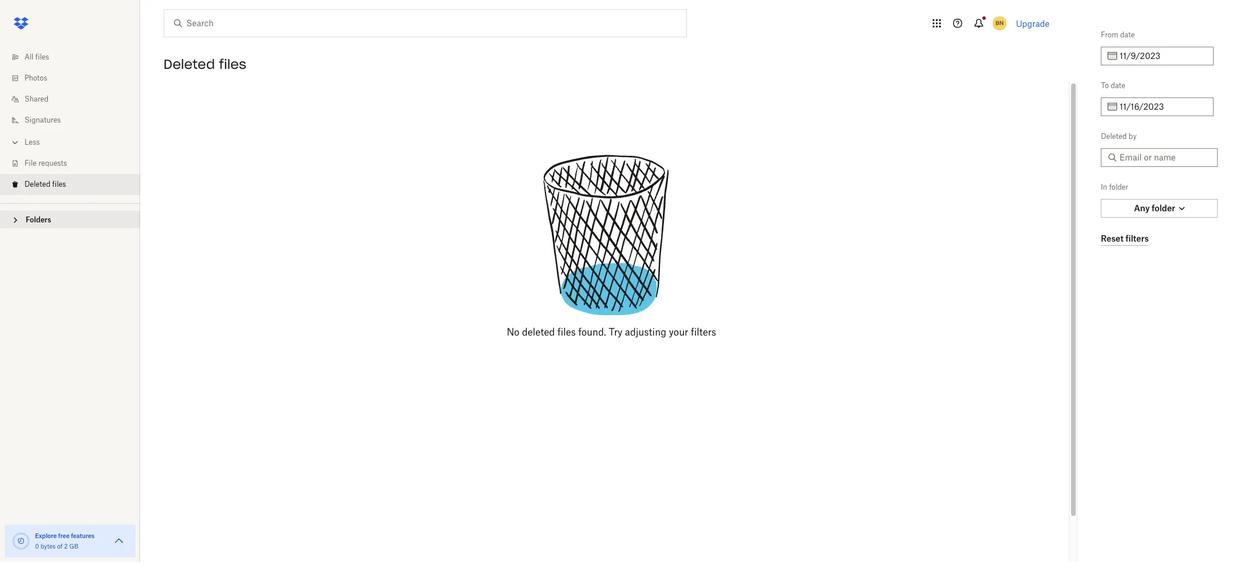 Task type: locate. For each thing, give the bounding box(es) containing it.
1 horizontal spatial folder
[[1152, 203, 1176, 213]]

0 vertical spatial deleted files
[[164, 56, 246, 72]]

1 vertical spatial folder
[[1152, 203, 1176, 213]]

shared link
[[9, 89, 140, 110]]

date for to date
[[1111, 81, 1126, 90]]

adjusting
[[625, 327, 667, 338]]

0 vertical spatial date
[[1121, 30, 1135, 39]]

folder right any
[[1152, 203, 1176, 213]]

file requests
[[25, 159, 67, 168]]

files
[[35, 53, 49, 61], [219, 56, 246, 72], [52, 180, 66, 189], [558, 327, 576, 338]]

date right from
[[1121, 30, 1135, 39]]

date right to
[[1111, 81, 1126, 90]]

folder right in
[[1110, 183, 1129, 192]]

quota usage element
[[12, 532, 30, 551]]

1 vertical spatial deleted files
[[25, 180, 66, 189]]

1 vertical spatial date
[[1111, 81, 1126, 90]]

photos
[[25, 74, 47, 82]]

bn button
[[991, 14, 1009, 33]]

filters inside button
[[1126, 233, 1149, 243]]

0
[[35, 543, 39, 550]]

0 vertical spatial filters
[[1126, 233, 1149, 243]]

folder
[[1110, 183, 1129, 192], [1152, 203, 1176, 213]]

2 horizontal spatial deleted
[[1101, 132, 1127, 141]]

0 horizontal spatial filters
[[691, 327, 717, 338]]

from
[[1101, 30, 1119, 39]]

1 vertical spatial deleted
[[1101, 132, 1127, 141]]

0 horizontal spatial deleted
[[25, 180, 50, 189]]

deleted files list item
[[0, 174, 140, 195]]

folders button
[[0, 211, 140, 228]]

filters right reset
[[1126, 233, 1149, 243]]

any folder button
[[1101, 199, 1218, 218]]

upgrade
[[1016, 18, 1050, 28]]

in folder
[[1101, 183, 1129, 192]]

photos link
[[9, 68, 140, 89]]

2 vertical spatial deleted
[[25, 180, 50, 189]]

date for from date
[[1121, 30, 1135, 39]]

1 horizontal spatial filters
[[1126, 233, 1149, 243]]

all files link
[[9, 47, 140, 68]]

file requests link
[[9, 153, 140, 174]]

0 horizontal spatial folder
[[1110, 183, 1129, 192]]

all files
[[25, 53, 49, 61]]

list
[[0, 40, 140, 203]]

to date
[[1101, 81, 1126, 90]]

filters
[[1126, 233, 1149, 243], [691, 327, 717, 338]]

To date text field
[[1120, 100, 1207, 113]]

bytes
[[41, 543, 56, 550]]

0 horizontal spatial deleted files
[[25, 180, 66, 189]]

free
[[58, 533, 70, 540]]

deleted files
[[164, 56, 246, 72], [25, 180, 66, 189]]

Search text field
[[186, 17, 663, 30]]

folder inside 'button'
[[1152, 203, 1176, 213]]

by
[[1129, 132, 1137, 141]]

files inside list item
[[52, 180, 66, 189]]

deleted
[[164, 56, 215, 72], [1101, 132, 1127, 141], [25, 180, 50, 189]]

date
[[1121, 30, 1135, 39], [1111, 81, 1126, 90]]

shared
[[25, 95, 49, 103]]

0 vertical spatial folder
[[1110, 183, 1129, 192]]

reset filters button
[[1101, 232, 1149, 246]]

1 horizontal spatial deleted files
[[164, 56, 246, 72]]

explore
[[35, 533, 57, 540]]

0 vertical spatial deleted
[[164, 56, 215, 72]]

of
[[57, 543, 63, 550]]

list containing all files
[[0, 40, 140, 203]]

gb
[[69, 543, 78, 550]]

filters right your on the right bottom
[[691, 327, 717, 338]]

try
[[609, 327, 623, 338]]



Task type: describe. For each thing, give the bounding box(es) containing it.
any
[[1134, 203, 1150, 213]]

file
[[25, 159, 37, 168]]

your
[[669, 327, 689, 338]]

deleted files inside list item
[[25, 180, 66, 189]]

in
[[1101, 183, 1108, 192]]

1 horizontal spatial deleted
[[164, 56, 215, 72]]

all
[[25, 53, 33, 61]]

any folder
[[1134, 203, 1176, 213]]

no
[[507, 327, 520, 338]]

deleted
[[522, 327, 555, 338]]

from date
[[1101, 30, 1135, 39]]

features
[[71, 533, 95, 540]]

found.
[[579, 327, 606, 338]]

deleted files link
[[9, 174, 140, 195]]

folders
[[26, 216, 51, 224]]

1 vertical spatial filters
[[691, 327, 717, 338]]

dropbox image
[[9, 12, 33, 35]]

reset filters
[[1101, 233, 1149, 243]]

requests
[[38, 159, 67, 168]]

folder for any folder
[[1152, 203, 1176, 213]]

folder for in folder
[[1110, 183, 1129, 192]]

no deleted files found. try adjusting your filters
[[507, 327, 717, 338]]

less
[[25, 138, 40, 147]]

Deleted by text field
[[1120, 151, 1211, 164]]

deleted inside list item
[[25, 180, 50, 189]]

From date text field
[[1120, 50, 1207, 63]]

signatures
[[25, 116, 61, 124]]

to
[[1101, 81, 1109, 90]]

explore free features 0 bytes of 2 gb
[[35, 533, 95, 550]]

bn
[[996, 19, 1004, 27]]

upgrade link
[[1016, 18, 1050, 28]]

reset
[[1101, 233, 1124, 243]]

2
[[64, 543, 68, 550]]

signatures link
[[9, 110, 140, 131]]

less image
[[9, 137, 21, 148]]

deleted by
[[1101, 132, 1137, 141]]



Task type: vqa. For each thing, say whether or not it's contained in the screenshot.
"Photos" Link
yes



